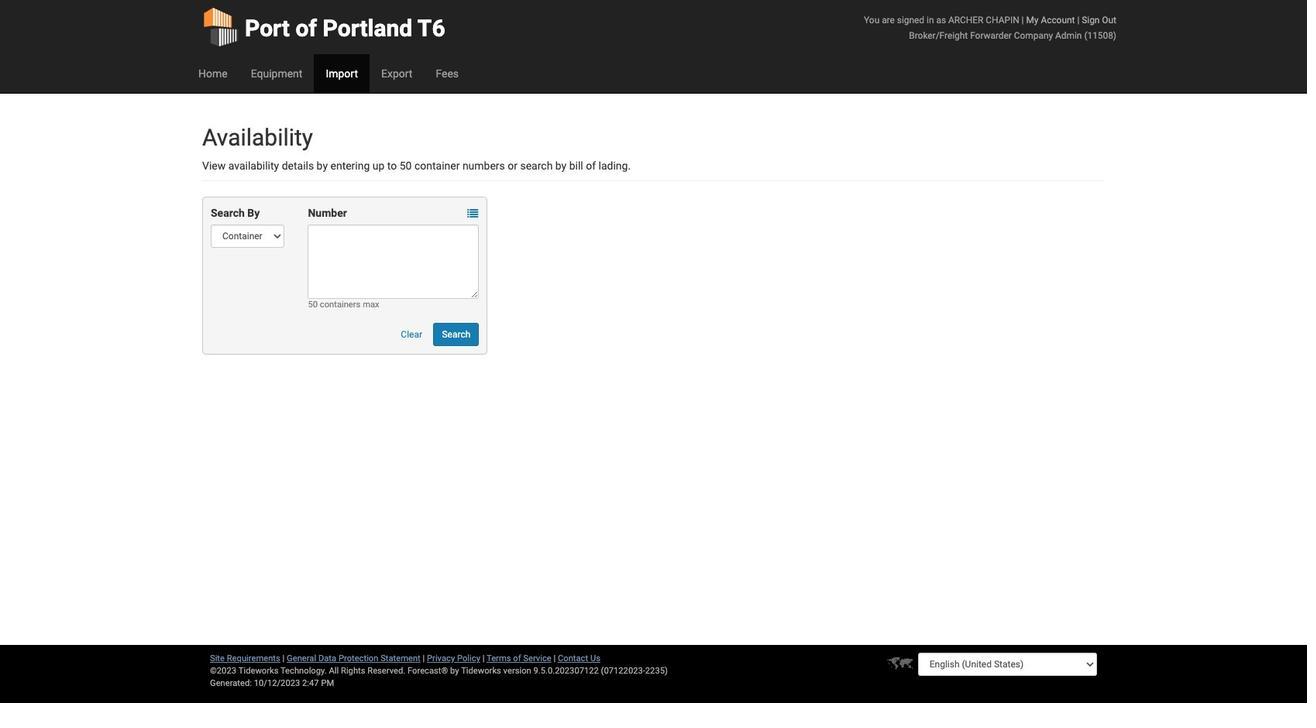 Task type: vqa. For each thing, say whether or not it's contained in the screenshot.
right "of"
yes



Task type: describe. For each thing, give the bounding box(es) containing it.
us
[[591, 654, 601, 664]]

rights
[[341, 667, 365, 677]]

terms of service link
[[487, 654, 552, 664]]

requirements
[[227, 654, 280, 664]]

site requirements link
[[210, 654, 280, 664]]

numbers
[[463, 160, 505, 172]]

forwarder
[[970, 30, 1012, 41]]

t6
[[418, 15, 445, 42]]

search
[[520, 160, 553, 172]]

| left general
[[283, 654, 285, 664]]

out
[[1102, 15, 1117, 26]]

forecast®
[[408, 667, 448, 677]]

port of portland t6 link
[[202, 0, 445, 54]]

reserved.
[[368, 667, 406, 677]]

clear
[[401, 329, 422, 340]]

| up tideworks
[[483, 654, 485, 664]]

search button
[[434, 323, 479, 346]]

0 horizontal spatial of
[[296, 15, 317, 42]]

by
[[247, 207, 260, 219]]

container
[[415, 160, 460, 172]]

portland
[[323, 15, 413, 42]]

site
[[210, 654, 225, 664]]

bill
[[569, 160, 583, 172]]

Number text field
[[308, 225, 479, 299]]

site requirements | general data protection statement | privacy policy | terms of service | contact us ©2023 tideworks technology. all rights reserved. forecast® by tideworks version 9.5.0.202307122 (07122023-2235) generated: 10/12/2023 2:47 pm
[[210, 654, 668, 689]]

you
[[864, 15, 880, 26]]

privacy
[[427, 654, 455, 664]]

(11508)
[[1085, 30, 1117, 41]]

terms
[[487, 654, 511, 664]]

general
[[287, 654, 316, 664]]

clear button
[[392, 323, 431, 346]]

import button
[[314, 54, 370, 93]]

to
[[387, 160, 397, 172]]

| left my
[[1022, 15, 1024, 26]]

as
[[937, 15, 946, 26]]

protection
[[339, 654, 379, 664]]

equipment
[[251, 67, 303, 80]]

lading.
[[599, 160, 631, 172]]

2:47
[[302, 679, 319, 689]]

entering
[[331, 160, 370, 172]]

technology.
[[281, 667, 327, 677]]

©2023 tideworks
[[210, 667, 279, 677]]

availability
[[202, 124, 313, 151]]

50 containers max
[[308, 300, 379, 310]]

0 vertical spatial 50
[[400, 160, 412, 172]]

up
[[373, 160, 385, 172]]

sign out link
[[1082, 15, 1117, 26]]

| up the 9.5.0.202307122
[[554, 654, 556, 664]]

export button
[[370, 54, 424, 93]]

search for search
[[442, 329, 471, 340]]

statement
[[381, 654, 421, 664]]



Task type: locate. For each thing, give the bounding box(es) containing it.
search
[[211, 207, 245, 219], [442, 329, 471, 340]]

import
[[326, 67, 358, 80]]

search for search by
[[211, 207, 245, 219]]

fees
[[436, 67, 459, 80]]

2 vertical spatial of
[[513, 654, 521, 664]]

all
[[329, 667, 339, 677]]

search left by at top left
[[211, 207, 245, 219]]

data
[[318, 654, 336, 664]]

equipment button
[[239, 54, 314, 93]]

0 horizontal spatial 50
[[308, 300, 318, 310]]

by
[[317, 160, 328, 172], [556, 160, 567, 172], [450, 667, 459, 677]]

home button
[[187, 54, 239, 93]]

1 horizontal spatial of
[[513, 654, 521, 664]]

broker/freight
[[909, 30, 968, 41]]

generated:
[[210, 679, 252, 689]]

sign
[[1082, 15, 1100, 26]]

containers
[[320, 300, 361, 310]]

company
[[1014, 30, 1053, 41]]

view availability details by entering up to 50 container numbers or search by bill of lading.
[[202, 160, 631, 172]]

1 horizontal spatial 50
[[400, 160, 412, 172]]

general data protection statement link
[[287, 654, 421, 664]]

privacy policy link
[[427, 654, 481, 664]]

view
[[202, 160, 226, 172]]

my account link
[[1027, 15, 1075, 26]]

1 horizontal spatial by
[[450, 667, 459, 677]]

chapin
[[986, 15, 1020, 26]]

policy
[[457, 654, 481, 664]]

|
[[1022, 15, 1024, 26], [1078, 15, 1080, 26], [283, 654, 285, 664], [423, 654, 425, 664], [483, 654, 485, 664], [554, 654, 556, 664]]

| left sign
[[1078, 15, 1080, 26]]

1 horizontal spatial search
[[442, 329, 471, 340]]

my
[[1027, 15, 1039, 26]]

number
[[308, 207, 347, 219]]

0 horizontal spatial by
[[317, 160, 328, 172]]

0 vertical spatial search
[[211, 207, 245, 219]]

of up version
[[513, 654, 521, 664]]

search right clear at top left
[[442, 329, 471, 340]]

show list image
[[468, 209, 478, 220]]

export
[[381, 67, 413, 80]]

in
[[927, 15, 934, 26]]

archer
[[949, 15, 984, 26]]

of right 'port'
[[296, 15, 317, 42]]

max
[[363, 300, 379, 310]]

9.5.0.202307122
[[534, 667, 599, 677]]

port of portland t6
[[245, 15, 445, 42]]

tideworks
[[461, 667, 501, 677]]

(07122023-
[[601, 667, 646, 677]]

details
[[282, 160, 314, 172]]

you are signed in as archer chapin | my account | sign out broker/freight forwarder company admin (11508)
[[864, 15, 1117, 41]]

2 horizontal spatial by
[[556, 160, 567, 172]]

by left bill
[[556, 160, 567, 172]]

of
[[296, 15, 317, 42], [586, 160, 596, 172], [513, 654, 521, 664]]

0 vertical spatial of
[[296, 15, 317, 42]]

0 horizontal spatial search
[[211, 207, 245, 219]]

port
[[245, 15, 290, 42]]

10/12/2023
[[254, 679, 300, 689]]

by inside site requirements | general data protection statement | privacy policy | terms of service | contact us ©2023 tideworks technology. all rights reserved. forecast® by tideworks version 9.5.0.202307122 (07122023-2235) generated: 10/12/2023 2:47 pm
[[450, 667, 459, 677]]

50 left 'containers'
[[308, 300, 318, 310]]

fees button
[[424, 54, 470, 93]]

version
[[503, 667, 532, 677]]

service
[[523, 654, 552, 664]]

contact
[[558, 654, 588, 664]]

of inside site requirements | general data protection statement | privacy policy | terms of service | contact us ©2023 tideworks technology. all rights reserved. forecast® by tideworks version 9.5.0.202307122 (07122023-2235) generated: 10/12/2023 2:47 pm
[[513, 654, 521, 664]]

are
[[882, 15, 895, 26]]

or
[[508, 160, 518, 172]]

availability
[[228, 160, 279, 172]]

| up forecast®
[[423, 654, 425, 664]]

pm
[[321, 679, 334, 689]]

by down privacy policy link
[[450, 667, 459, 677]]

1 vertical spatial 50
[[308, 300, 318, 310]]

of right bill
[[586, 160, 596, 172]]

home
[[198, 67, 228, 80]]

2235)
[[645, 667, 668, 677]]

50
[[400, 160, 412, 172], [308, 300, 318, 310]]

admin
[[1056, 30, 1082, 41]]

search inside button
[[442, 329, 471, 340]]

by right the details
[[317, 160, 328, 172]]

search by
[[211, 207, 260, 219]]

2 horizontal spatial of
[[586, 160, 596, 172]]

account
[[1041, 15, 1075, 26]]

contact us link
[[558, 654, 601, 664]]

signed
[[897, 15, 925, 26]]

1 vertical spatial search
[[442, 329, 471, 340]]

1 vertical spatial of
[[586, 160, 596, 172]]

50 right to
[[400, 160, 412, 172]]



